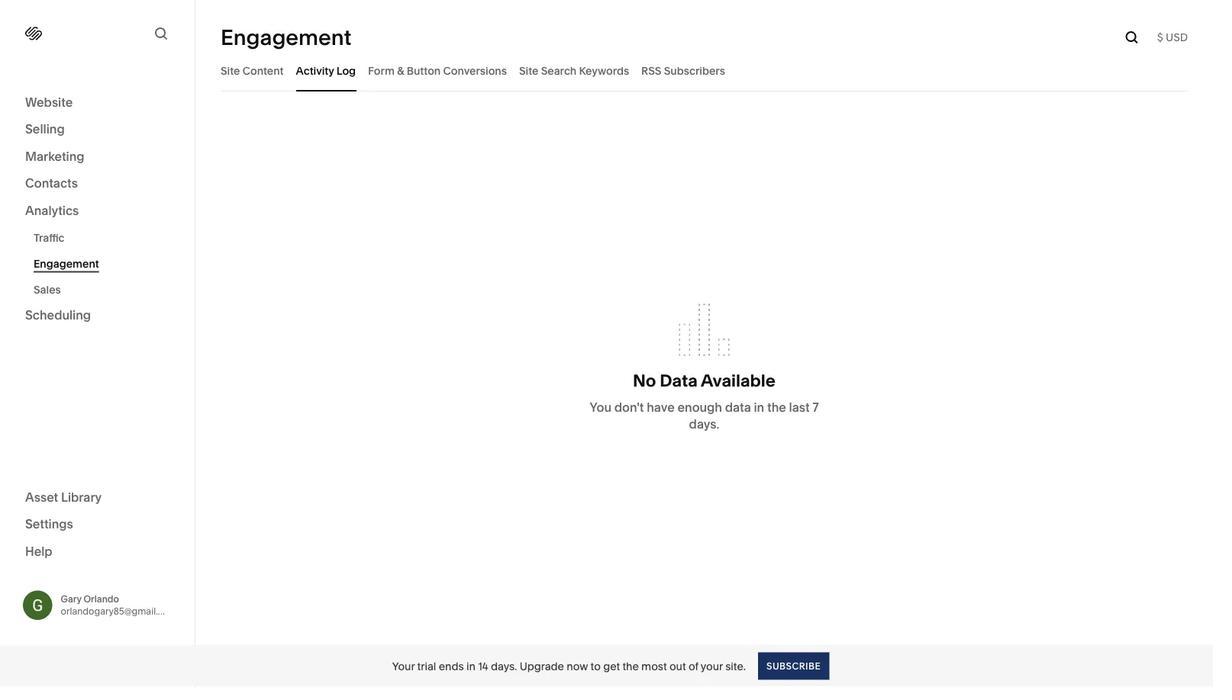 Task type: locate. For each thing, give the bounding box(es) containing it.
in
[[754, 400, 764, 415], [466, 660, 475, 673]]

days. right "14"
[[491, 660, 517, 673]]

1 horizontal spatial days.
[[689, 417, 719, 432]]

1 site from the left
[[221, 64, 240, 77]]

your
[[701, 660, 723, 673]]

site left search in the left of the page
[[519, 64, 539, 77]]

the
[[767, 400, 786, 415], [623, 660, 639, 673]]

rss subscribers
[[641, 64, 725, 77]]

ends
[[439, 660, 464, 673]]

1 horizontal spatial the
[[767, 400, 786, 415]]

7
[[813, 400, 819, 415]]

subscribe
[[767, 661, 821, 672]]

asset library link
[[25, 489, 169, 507]]

form & button conversions button
[[368, 50, 507, 92]]

0 horizontal spatial site
[[221, 64, 240, 77]]

rss
[[641, 64, 662, 77]]

engagement link
[[34, 251, 178, 277]]

don't
[[614, 400, 644, 415]]

get
[[603, 660, 620, 673]]

1 vertical spatial engagement
[[34, 257, 99, 270]]

0 horizontal spatial days.
[[491, 660, 517, 673]]

site
[[221, 64, 240, 77], [519, 64, 539, 77]]

activity
[[296, 64, 334, 77]]

your
[[392, 660, 415, 673]]

site search keywords button
[[519, 50, 629, 92]]

engagement up content
[[221, 24, 351, 50]]

data
[[660, 370, 698, 391]]

selling
[[25, 122, 65, 137]]

contacts
[[25, 176, 78, 191]]

content
[[243, 64, 284, 77]]

help
[[25, 544, 52, 559]]

library
[[61, 490, 102, 505]]

1 horizontal spatial in
[[754, 400, 764, 415]]

tab list
[[221, 50, 1188, 92]]

0 vertical spatial engagement
[[221, 24, 351, 50]]

days. down enough
[[689, 417, 719, 432]]

traffic link
[[34, 225, 178, 251]]

days.
[[689, 417, 719, 432], [491, 660, 517, 673]]

days. inside you don't have enough data in the last 7 days.
[[689, 417, 719, 432]]

last
[[789, 400, 810, 415]]

no
[[633, 370, 656, 391]]

1 horizontal spatial site
[[519, 64, 539, 77]]

0 vertical spatial in
[[754, 400, 764, 415]]

settings link
[[25, 516, 169, 534]]

engagement
[[221, 24, 351, 50], [34, 257, 99, 270]]

orlandogary85@gmail.com
[[61, 606, 177, 617]]

form & button conversions
[[368, 64, 507, 77]]

button
[[407, 64, 441, 77]]

rss subscribers button
[[641, 50, 725, 92]]

contacts link
[[25, 175, 169, 193]]

engagement down traffic on the top of the page
[[34, 257, 99, 270]]

no data available
[[633, 370, 776, 391]]

site content button
[[221, 50, 284, 92]]

0 vertical spatial the
[[767, 400, 786, 415]]

settings
[[25, 517, 73, 532]]

1 vertical spatial days.
[[491, 660, 517, 673]]

asset
[[25, 490, 58, 505]]

in left "14"
[[466, 660, 475, 673]]

tab list containing site content
[[221, 50, 1188, 92]]

conversions
[[443, 64, 507, 77]]

available
[[701, 370, 776, 391]]

activity log
[[296, 64, 356, 77]]

your trial ends in 14 days. upgrade now to get the most out of your site.
[[392, 660, 746, 673]]

0 horizontal spatial engagement
[[34, 257, 99, 270]]

the right get
[[623, 660, 639, 673]]

to
[[591, 660, 601, 673]]

0 horizontal spatial the
[[623, 660, 639, 673]]

0 vertical spatial days.
[[689, 417, 719, 432]]

site left content
[[221, 64, 240, 77]]

0 horizontal spatial in
[[466, 660, 475, 673]]

1 vertical spatial in
[[466, 660, 475, 673]]

the left last
[[767, 400, 786, 415]]

in right data
[[754, 400, 764, 415]]

2 site from the left
[[519, 64, 539, 77]]

enough
[[678, 400, 722, 415]]

site content
[[221, 64, 284, 77]]

1 horizontal spatial engagement
[[221, 24, 351, 50]]



Task type: vqa. For each thing, say whether or not it's contained in the screenshot.
"days."
yes



Task type: describe. For each thing, give the bounding box(es) containing it.
website
[[25, 95, 73, 110]]

form
[[368, 64, 395, 77]]

out
[[669, 660, 686, 673]]

help link
[[25, 544, 52, 560]]

subscribers
[[664, 64, 725, 77]]

usd
[[1166, 31, 1188, 44]]

trial
[[417, 660, 436, 673]]

analytics link
[[25, 202, 169, 220]]

traffic
[[34, 231, 65, 244]]

selling link
[[25, 121, 169, 139]]

upgrade
[[520, 660, 564, 673]]

analytics
[[25, 203, 79, 218]]

data
[[725, 400, 751, 415]]

site.
[[725, 660, 746, 673]]

keywords
[[579, 64, 629, 77]]

$
[[1157, 31, 1163, 44]]

site for site search keywords
[[519, 64, 539, 77]]

log
[[337, 64, 356, 77]]

marketing link
[[25, 148, 169, 166]]

scheduling
[[25, 308, 91, 323]]

you don't have enough data in the last 7 days.
[[590, 400, 819, 432]]

now
[[567, 660, 588, 673]]

site search keywords
[[519, 64, 629, 77]]

$ usd
[[1157, 31, 1188, 44]]

subscribe button
[[758, 653, 829, 681]]

scheduling link
[[25, 307, 169, 325]]

most
[[641, 660, 667, 673]]

search
[[541, 64, 577, 77]]

of
[[689, 660, 698, 673]]

activity log button
[[296, 50, 356, 92]]

site for site content
[[221, 64, 240, 77]]

gary
[[61, 594, 81, 605]]

in inside you don't have enough data in the last 7 days.
[[754, 400, 764, 415]]

the inside you don't have enough data in the last 7 days.
[[767, 400, 786, 415]]

marketing
[[25, 149, 84, 164]]

have
[[647, 400, 675, 415]]

asset library
[[25, 490, 102, 505]]

sales
[[34, 283, 61, 296]]

website link
[[25, 94, 169, 112]]

gary orlando orlandogary85@gmail.com
[[61, 594, 177, 617]]

orlando
[[84, 594, 119, 605]]

you
[[590, 400, 612, 415]]

1 vertical spatial the
[[623, 660, 639, 673]]

&
[[397, 64, 404, 77]]

sales link
[[34, 277, 178, 303]]

14
[[478, 660, 488, 673]]



